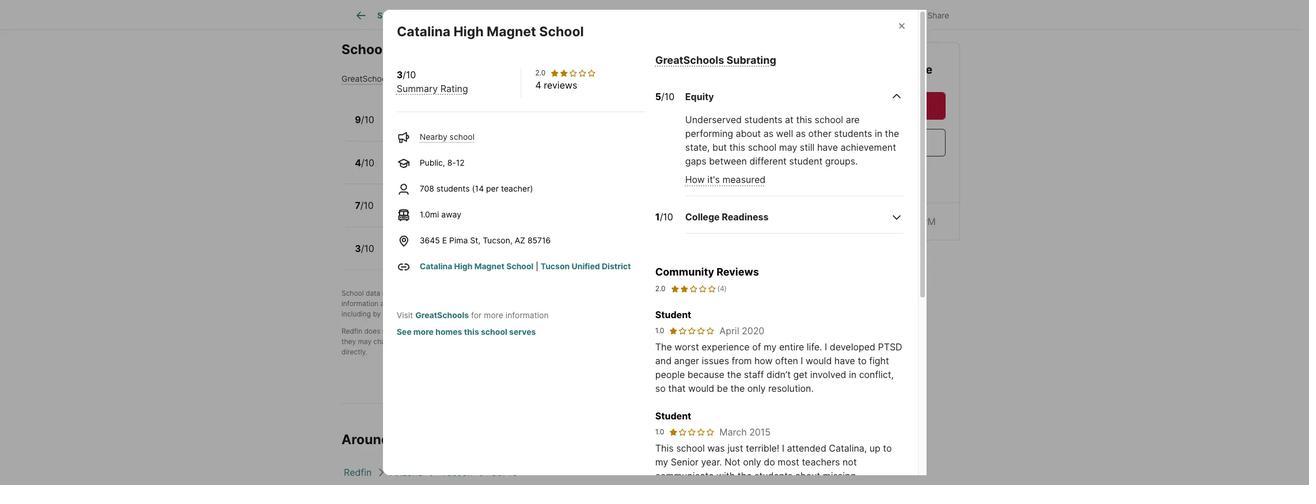Task type: describe. For each thing, give the bounding box(es) containing it.
as left well
[[764, 128, 774, 140]]

so
[[656, 383, 666, 395]]

1 horizontal spatial most
[[778, 457, 800, 468]]

0 horizontal spatial benedictine
[[421, 432, 498, 448]]

floor plans
[[492, 11, 534, 20]]

• left 0.7mi
[[518, 122, 522, 132]]

a for send
[[858, 137, 864, 148]]

|
[[536, 262, 539, 271]]

/10 for 4 /10
[[361, 157, 375, 169]]

investigation
[[543, 300, 584, 308]]

own
[[527, 300, 541, 308]]

homework,
[[656, 484, 704, 486]]

visit
[[397, 310, 413, 320]]

greatschools up equity
[[656, 54, 724, 66]]

not inside school service boundaries are intended to be used as a reference only; they may change and are not
[[426, 338, 437, 346]]

i inside this school was just terrible! i attended catalina, up to my senior year. not only do most teachers not communicate with the students about missing homework, but most don't take their jobs as serious
[[782, 443, 785, 455]]

school inside first step, and conduct their own investigation to determine their desired schools or school districts, including by contacting and visiting the schools themselves.
[[709, 300, 730, 308]]

0 vertical spatial schools
[[673, 300, 698, 308]]

nearby
[[420, 132, 448, 142]]

does
[[365, 327, 381, 336]]

high left pima
[[427, 238, 448, 249]]

0 horizontal spatial their
[[510, 300, 525, 308]]

greatschools inside , a nonprofit organization. redfin recommends buyers and renters use greatschools information and ratings as a
[[704, 289, 748, 298]]

nearby school link
[[420, 132, 475, 142]]

themselves.
[[499, 310, 538, 319]]

fees tab
[[547, 2, 590, 29]]

anger
[[674, 355, 700, 367]]

school down service
[[560, 338, 581, 346]]

1 vertical spatial catalina
[[387, 238, 425, 249]]

8- inside tucson magnet high school public, 8-12 • serves this home • 2.1mi
[[415, 208, 424, 217]]

information inside , a nonprofit organization. redfin recommends buyers and renters use greatschools information and ratings as a
[[342, 300, 379, 308]]

students up well
[[745, 114, 783, 126]]

intended
[[623, 327, 652, 336]]

arizona
[[390, 467, 423, 479]]

and down ,
[[468, 300, 480, 308]]

enrollment
[[583, 338, 618, 346]]

didn't
[[767, 369, 791, 381]]

involved
[[811, 369, 847, 381]]

readiness
[[722, 212, 769, 223]]

favorite
[[795, 10, 825, 20]]

greatschools summary rating link
[[342, 74, 458, 84]]

a for ,
[[478, 289, 482, 298]]

5 inside catalina high magnet school dialog
[[656, 91, 662, 103]]

• left 1.5mi
[[506, 165, 511, 174]]

only;
[[739, 327, 754, 336]]

serves for high
[[441, 208, 468, 217]]

students up achievement
[[835, 128, 873, 140]]

1 horizontal spatial are
[[611, 327, 621, 336]]

magnet down floor plans
[[487, 24, 536, 40]]

college readiness
[[686, 212, 769, 223]]

to inside guaranteed to be accurate. to verify school enrollment eligibility, contact the school district directly.
[[478, 338, 485, 346]]

greatschools up 9 /10
[[342, 74, 393, 84]]

but inside 'underserved students at this school are performing about as well as other students in the state, but this school may still have achievement gaps between different student groups.'
[[713, 142, 727, 153]]

greatschools summary rating
[[342, 74, 458, 84]]

as inside school service boundaries are intended to be used as a reference only; they may change and are not
[[690, 327, 698, 336]]

and up desired
[[651, 289, 663, 298]]

public, inside mansfeld middle school public, 6-8 • serves this home • 1.5mi
[[387, 165, 413, 174]]

85716 inside catalina high magnet school dialog
[[528, 236, 551, 245]]

have inside the worst experience of my entire life. i developed ptsd and anger issues from how often i would have to fight people because the staff didn't get involved in conflict, so that would be the only resolution.
[[835, 355, 856, 367]]

catalina high magnet school dialog
[[383, 10, 927, 486]]

• right 8
[[431, 165, 435, 174]]

magnet inside tucson magnet high school public, 8-12 • serves this home • 2.1mi
[[423, 195, 457, 206]]

guarantee
[[432, 327, 466, 336]]

schools tab
[[653, 2, 710, 29]]

change
[[374, 338, 398, 346]]

district
[[715, 338, 737, 346]]

community
[[656, 266, 714, 279]]

plans
[[513, 11, 534, 20]]

3 for 3 /10
[[355, 243, 361, 254]]

organization.
[[515, 289, 558, 298]]

serves for elementary
[[450, 122, 476, 132]]

1 vertical spatial schools
[[342, 41, 394, 57]]

a inside school service boundaries are intended to be used as a reference only; they may change and are not
[[700, 327, 704, 336]]

high down overview
[[453, 24, 484, 40]]

ratings
[[395, 300, 417, 308]]

2 vertical spatial catalina
[[420, 262, 453, 271]]

but inside this school was just terrible! i attended catalina, up to my senior year. not only do most teachers not communicate with the students about missing homework, but most don't take their jobs as serious
[[706, 484, 721, 486]]

amenities
[[603, 11, 640, 20]]

arizona link
[[390, 467, 423, 479]]

(14
[[472, 184, 484, 194]]

5 inside the sam hughes elementary school public, prek-5 • serves this home • 0.7mi
[[436, 122, 441, 132]]

school down the sam hughes elementary school public, prek-5 • serves this home • 0.7mi
[[450, 132, 475, 142]]

school down fees
[[539, 24, 584, 40]]

community reviews
[[656, 266, 759, 279]]

senior
[[671, 457, 699, 468]]

school up different
[[748, 142, 777, 153]]

students inside this school was just terrible! i attended catalina, up to my senior year. not only do most teachers not communicate with the students about missing homework, but most don't take their jobs as serious
[[755, 471, 793, 482]]

today:
[[829, 215, 856, 227]]

life.
[[807, 342, 823, 353]]

1
[[656, 212, 660, 223]]

2 vertical spatial are
[[414, 338, 424, 346]]

experience
[[702, 342, 750, 353]]

recommends
[[583, 289, 625, 298]]

this inside mansfeld middle school public, 6-8 • serves this home • 1.5mi
[[466, 165, 480, 174]]

only inside this school was just terrible! i attended catalina, up to my senior year. not only do most teachers not communicate with the students about missing homework, but most don't take their jobs as serious
[[743, 457, 762, 468]]

be inside the worst experience of my entire life. i developed ptsd and anger issues from how often i would have to fight people because the staff didn't get involved in conflict, so that would be the only resolution.
[[717, 383, 728, 395]]

0 horizontal spatial most
[[723, 484, 745, 486]]

accurate.
[[497, 338, 528, 346]]

as up "still"
[[796, 128, 806, 140]]

in inside the worst experience of my entire life. i developed ptsd and anger issues from how often i would have to fight people because the staff didn't get involved in conflict, so that would be the only resolution.
[[849, 369, 857, 381]]

april
[[720, 325, 740, 337]]

home inside mansfeld middle school public, 6-8 • serves this home • 1.5mi
[[482, 165, 504, 174]]

the down staff
[[731, 383, 745, 395]]

how it's measured link
[[686, 174, 766, 186]]

mansfeld
[[387, 152, 429, 163]]

public, 8-12
[[420, 158, 465, 168]]

1 horizontal spatial benedictine
[[866, 62, 933, 76]]

school left |
[[507, 262, 534, 271]]

7
[[355, 200, 360, 211]]

do
[[764, 457, 775, 468]]

2.1mi
[[516, 208, 535, 217]]

school inside this school was just terrible! i attended catalina, up to my senior year. not only do most teachers not communicate with the students about missing homework, but most don't take their jobs as serious
[[677, 443, 705, 455]]

school up other
[[815, 114, 844, 126]]

because
[[688, 369, 725, 381]]

floor
[[492, 11, 511, 20]]

first
[[435, 300, 447, 308]]

tucson inside catalina high magnet school dialog
[[541, 262, 570, 271]]

student for this
[[656, 411, 692, 422]]

greatschools subrating
[[656, 54, 777, 66]]

high inside tucson magnet high school public, 8-12 • serves this home • 2.1mi
[[459, 195, 480, 206]]

/10 for 3 /10
[[361, 243, 374, 254]]

to inside first step, and conduct their own investigation to determine their desired schools or school districts, including by contacting and visiting the schools themselves.
[[586, 300, 593, 308]]

between
[[709, 156, 747, 167]]

their inside this school was just terrible! i attended catalina, up to my senior year. not only do most teachers not communicate with the students about missing homework, but most don't take their jobs as serious
[[794, 484, 813, 486]]

the for the benedictine
[[841, 62, 863, 76]]

may inside school service boundaries are intended to be used as a reference only; they may change and are not
[[358, 338, 372, 346]]

communicate
[[656, 471, 714, 482]]

teachers
[[802, 457, 840, 468]]

and up redfin does not endorse or guarantee this information.
[[420, 310, 432, 319]]

catalina high magnet school element
[[397, 10, 598, 40]]

search link
[[354, 9, 405, 22]]

open today: 9:00 am-6:00 pm
[[803, 215, 936, 227]]

gaps
[[686, 156, 707, 167]]

3 /10
[[355, 243, 374, 254]]

/10 for 7 /10
[[360, 200, 374, 211]]

elementary
[[446, 109, 498, 121]]

other
[[809, 128, 832, 140]]

state,
[[686, 142, 710, 153]]

1.0mi
[[420, 210, 439, 219]]

(4)
[[718, 285, 727, 293]]

public, inside tucson magnet high school public, 8-12 • serves this home • 2.1mi
[[387, 208, 413, 217]]

0 vertical spatial would
[[806, 355, 832, 367]]

nonprofit
[[484, 289, 514, 298]]

as inside , a nonprofit organization. redfin recommends buyers and renters use greatschools information and ratings as a
[[419, 300, 427, 308]]

terrible!
[[746, 443, 780, 455]]

1 vertical spatial 2.0
[[656, 285, 666, 293]]

rating 1.0 out of 5 element for worst
[[669, 327, 715, 336]]

see more homes this school serves
[[397, 327, 536, 337]]

issues
[[702, 355, 729, 367]]

use
[[690, 289, 702, 298]]

708 students (14 per teacher)
[[420, 184, 533, 194]]

students up tucson magnet high school public, 8-12 • serves this home • 2.1mi in the left top of the page
[[437, 184, 470, 194]]

contacting
[[383, 310, 418, 319]]

school down reference
[[691, 338, 713, 346]]

tucson link
[[442, 467, 473, 479]]

are inside 'underserved students at this school are performing about as well as other students in the state, but this school may still have achievement gaps between different student groups.'
[[846, 114, 860, 126]]

college
[[686, 212, 720, 223]]

redfin for redfin does not endorse or guarantee this information.
[[342, 327, 363, 336]]

1 vertical spatial or
[[424, 327, 430, 336]]

redfin inside , a nonprofit organization. redfin recommends buyers and renters use greatschools information and ratings as a
[[560, 289, 581, 298]]

tab list containing search
[[342, 0, 719, 29]]

share button
[[902, 3, 959, 26]]

1 horizontal spatial their
[[630, 300, 645, 308]]

• left 2.1mi
[[510, 208, 514, 217]]

from
[[732, 355, 752, 367]]

boundaries
[[572, 327, 609, 336]]

• up nearby school
[[443, 122, 447, 132]]

provided
[[390, 289, 418, 298]]

1 vertical spatial i
[[801, 355, 804, 367]]

message
[[866, 137, 906, 148]]

0.7mi
[[525, 122, 545, 132]]

only inside the worst experience of my entire life. i developed ptsd and anger issues from how often i would have to fight people because the staff didn't get involved in conflict, so that would be the only resolution.
[[748, 383, 766, 395]]

1 vertical spatial catalina high magnet school
[[387, 238, 517, 249]]

renters
[[665, 289, 689, 298]]

greatschools down first
[[416, 310, 469, 320]]

my inside this school was just terrible! i attended catalina, up to my senior year. not only do most teachers not communicate with the students about missing homework, but most don't take their jobs as serious
[[656, 457, 669, 468]]

student for the
[[656, 309, 692, 321]]

0 vertical spatial more
[[484, 310, 504, 320]]

the inside guaranteed to be accurate. to verify school enrollment eligibility, contact the school district directly.
[[679, 338, 689, 346]]

1 vertical spatial 85716
[[491, 467, 518, 479]]

they
[[342, 338, 356, 346]]

information inside catalina high magnet school dialog
[[506, 310, 549, 320]]

/10 for 3 /10 summary rating
[[403, 69, 416, 81]]

magnet right e
[[450, 238, 484, 249]]

0 horizontal spatial 2.0
[[536, 68, 546, 77]]

tour
[[884, 100, 902, 111]]

directly.
[[342, 348, 368, 357]]

school inside mansfeld middle school public, 6-8 • serves this home • 1.5mi
[[464, 152, 495, 163]]

home for elementary
[[494, 122, 516, 132]]

see more homes this school serves link
[[397, 327, 536, 337]]

mansfeld middle school public, 6-8 • serves this home • 1.5mi
[[387, 152, 532, 174]]

0 horizontal spatial not
[[382, 327, 393, 336]]



Task type: vqa. For each thing, say whether or not it's contained in the screenshot.
the Magnet in the Catalina High Magnet School element
yes



Task type: locate. For each thing, give the bounding box(es) containing it.
summary rating link
[[397, 83, 468, 94]]

school
[[539, 24, 584, 40], [500, 109, 531, 121], [464, 152, 495, 163], [482, 195, 513, 206], [486, 238, 517, 249], [507, 262, 534, 271], [342, 289, 364, 298], [522, 327, 544, 336]]

and down "is"
[[381, 300, 393, 308]]

but up between at the top right
[[713, 142, 727, 153]]

/10 for 9 /10
[[361, 114, 374, 126]]

0 vertical spatial 12
[[456, 158, 465, 168]]

0 vertical spatial only
[[748, 383, 766, 395]]

x-
[[866, 10, 874, 20]]

0 vertical spatial not
[[382, 327, 393, 336]]

4 left reviews
[[536, 79, 541, 91]]

to inside school service boundaries are intended to be used as a reference only; they may change and are not
[[654, 327, 660, 336]]

the down from
[[727, 369, 742, 381]]

greatschools up districts,
[[704, 289, 748, 298]]

the left worst
[[656, 342, 672, 353]]

home up the per
[[482, 165, 504, 174]]

0 vertical spatial schools
[[665, 11, 697, 20]]

1 vertical spatial information
[[506, 310, 549, 320]]

0 vertical spatial in
[[875, 128, 883, 140]]

2015
[[750, 427, 771, 438]]

the up achievement
[[885, 128, 900, 140]]

have
[[818, 142, 838, 153], [835, 355, 856, 367]]

about inside 'underserved students at this school are performing about as well as other students in the state, but this school may still have achievement gaps between different student groups.'
[[736, 128, 761, 140]]

1.0 for the
[[656, 327, 665, 335]]

school inside school service boundaries are intended to be used as a reference only; they may change and are not
[[522, 327, 544, 336]]

send a message button
[[793, 128, 946, 156]]

may inside 'underserved students at this school are performing about as well as other students in the state, but this school may still have achievement gaps between different student groups.'
[[779, 142, 798, 153]]

1 horizontal spatial schools
[[665, 11, 697, 20]]

0 vertical spatial benedictine
[[866, 62, 933, 76]]

and inside the worst experience of my entire life. i developed ptsd and anger issues from how often i would have to fight people because the staff didn't get involved in conflict, so that would be the only resolution.
[[656, 355, 672, 367]]

1 vertical spatial tucson
[[541, 262, 570, 271]]

tucson magnet high school public, 8-12 • serves this home • 2.1mi
[[387, 195, 535, 217]]

a right the send
[[858, 137, 864, 148]]

st,
[[470, 236, 481, 245]]

0 vertical spatial but
[[713, 142, 727, 153]]

be inside school service boundaries are intended to be used as a reference only; they may change and are not
[[662, 327, 671, 336]]

1 vertical spatial redfin
[[342, 327, 363, 336]]

1 vertical spatial not
[[426, 338, 437, 346]]

with
[[717, 471, 735, 482]]

school up to
[[522, 327, 544, 336]]

redfin for redfin
[[344, 467, 372, 479]]

1 vertical spatial 8-
[[415, 208, 424, 217]]

about up different
[[736, 128, 761, 140]]

and inside school service boundaries are intended to be used as a reference only; they may change and are not
[[400, 338, 412, 346]]

1 vertical spatial 4
[[355, 157, 361, 169]]

entire
[[780, 342, 805, 353]]

12 inside catalina high magnet school dialog
[[456, 158, 465, 168]]

have down developed
[[835, 355, 856, 367]]

0 vertical spatial the
[[841, 62, 863, 76]]

not inside this school was just terrible! i attended catalina, up to my senior year. not only do most teachers not communicate with the students about missing homework, but most don't take their jobs as serious
[[843, 457, 857, 468]]

march 2015
[[720, 427, 771, 438]]

to inside the worst experience of my entire life. i developed ptsd and anger issues from how often i would have to fight people because the staff didn't get involved in conflict, so that would be the only resolution.
[[858, 355, 867, 367]]

have down other
[[818, 142, 838, 153]]

be down information.
[[487, 338, 495, 346]]

1 horizontal spatial more
[[484, 310, 504, 320]]

buyers
[[627, 289, 649, 298]]

0 vertical spatial may
[[779, 142, 798, 153]]

the for the worst experience of my entire life. i developed ptsd and anger issues from how often i would have to fight people because the staff didn't get involved in conflict, so that would be the only resolution.
[[656, 342, 672, 353]]

tucson for tucson
[[442, 467, 473, 479]]

home for high
[[486, 208, 507, 217]]

0 horizontal spatial tucson
[[387, 195, 420, 206]]

4 down 9
[[355, 157, 361, 169]]

1.0 up this
[[656, 428, 665, 437]]

a for request
[[876, 100, 882, 111]]

a left tour
[[876, 100, 882, 111]]

0 vertical spatial i
[[825, 342, 828, 353]]

or down use
[[700, 300, 707, 308]]

the up request
[[841, 62, 863, 76]]

may
[[779, 142, 798, 153], [358, 338, 372, 346]]

this inside tucson magnet high school public, 8-12 • serves this home • 2.1mi
[[470, 208, 484, 217]]

1 vertical spatial 12
[[424, 208, 432, 217]]

1 vertical spatial more
[[414, 327, 434, 337]]

or inside first step, and conduct their own investigation to determine their desired schools or school districts, including by contacting and visiting the schools themselves.
[[700, 300, 707, 308]]

i up get
[[801, 355, 804, 367]]

home inside the sam hughes elementary school public, prek-5 • serves this home • 0.7mi
[[494, 122, 516, 132]]

serves down elementary
[[450, 122, 476, 132]]

2 vertical spatial redfin
[[344, 467, 372, 479]]

1 horizontal spatial schools
[[673, 300, 698, 308]]

1 horizontal spatial 2.0
[[656, 285, 666, 293]]

are up enrollment
[[611, 327, 621, 336]]

benedictine
[[866, 62, 933, 76], [421, 432, 498, 448]]

4 inside catalina high magnet school dialog
[[536, 79, 541, 91]]

rating 2.0 out of 5 element down community
[[670, 284, 717, 294]]

about inside this school was just terrible! i attended catalina, up to my senior year. not only do most teachers not communicate with the students about missing homework, but most don't take their jobs as serious
[[796, 471, 821, 482]]

schools down conduct at the left bottom
[[472, 310, 497, 319]]

high down 708 students (14 per teacher) on the top
[[459, 195, 480, 206]]

1.0mi away
[[420, 210, 461, 219]]

the up arizona link
[[393, 432, 418, 448]]

high
[[453, 24, 484, 40], [459, 195, 480, 206], [427, 238, 448, 249], [454, 262, 473, 271]]

out
[[874, 10, 887, 20]]

for
[[471, 310, 482, 320]]

schools inside tab
[[665, 11, 697, 20]]

school up senior
[[677, 443, 705, 455]]

0 vertical spatial 8-
[[448, 158, 456, 168]]

0 vertical spatial or
[[700, 300, 707, 308]]

/10 left equity
[[662, 91, 675, 103]]

0 vertical spatial catalina high magnet school
[[397, 24, 584, 40]]

or right endorse
[[424, 327, 430, 336]]

endorse
[[395, 327, 422, 336]]

2 vertical spatial the
[[393, 432, 418, 448]]

4 for 4 reviews
[[536, 79, 541, 91]]

achievement
[[841, 142, 897, 153]]

rating inside 3 /10 summary rating
[[441, 83, 468, 94]]

redfin up they
[[342, 327, 363, 336]]

a inside send a message button
[[858, 137, 864, 148]]

0 horizontal spatial in
[[849, 369, 857, 381]]

4 for 4 /10
[[355, 157, 361, 169]]

1 vertical spatial about
[[796, 471, 821, 482]]

catalina high magnet school inside dialog
[[397, 24, 584, 40]]

school right st, at left
[[486, 238, 517, 249]]

catalina,
[[829, 443, 867, 455]]

request a tour
[[837, 100, 902, 111]]

rating 2.0 out of 5 element up reviews
[[550, 68, 596, 78]]

magnet
[[487, 24, 536, 40], [423, 195, 457, 206], [450, 238, 484, 249], [475, 262, 505, 271]]

0 horizontal spatial be
[[487, 338, 495, 346]]

the inside the worst experience of my entire life. i developed ptsd and anger issues from how often i would have to fight people because the staff didn't get involved in conflict, so that would be the only resolution.
[[656, 342, 672, 353]]

their up themselves.
[[510, 300, 525, 308]]

catalina high magnet school
[[397, 24, 584, 40], [387, 238, 517, 249]]

, a nonprofit organization. redfin recommends buyers and renters use greatschools information and ratings as a
[[342, 289, 748, 308]]

3 up summary rating link
[[397, 69, 403, 81]]

1 horizontal spatial 5
[[656, 91, 662, 103]]

more
[[484, 310, 504, 320], [414, 327, 434, 337]]

1 /10
[[656, 212, 673, 223]]

1 vertical spatial 1.0
[[656, 428, 665, 437]]

would
[[806, 355, 832, 367], [689, 383, 715, 395]]

public, inside the sam hughes elementary school public, prek-5 • serves this home • 0.7mi
[[387, 122, 413, 132]]

tucson left 85716 link
[[442, 467, 473, 479]]

search
[[377, 11, 405, 20]]

be inside guaranteed to be accurate. to verify school enrollment eligibility, contact the school district directly.
[[487, 338, 495, 346]]

8- down nearby school
[[448, 158, 456, 168]]

as inside this school was just terrible! i attended catalina, up to my senior year. not only do most teachers not communicate with the students about missing homework, but most don't take their jobs as serious
[[837, 484, 847, 486]]

students
[[745, 114, 783, 126], [835, 128, 873, 140], [437, 184, 470, 194], [755, 471, 793, 482]]

to inside this school was just terrible! i attended catalina, up to my senior year. not only do most teachers not communicate with the students about missing homework, but most don't take their jobs as serious
[[884, 443, 892, 455]]

9 /10
[[355, 114, 374, 126]]

1.0 up contact on the bottom of page
[[656, 327, 665, 335]]

by inside first step, and conduct their own investigation to determine their desired schools or school districts, including by contacting and visiting the schools themselves.
[[373, 310, 381, 319]]

to down the see more homes this school serves
[[478, 338, 485, 346]]

serves right 1.0mi
[[441, 208, 468, 217]]

nearby school
[[420, 132, 475, 142]]

1.0 for this
[[656, 428, 665, 437]]

rating up elementary
[[441, 83, 468, 94]]

per
[[486, 184, 499, 194]]

school inside tucson magnet high school public, 8-12 • serves this home • 2.1mi
[[482, 195, 513, 206]]

greatschools up step, in the bottom left of the page
[[430, 289, 474, 298]]

0 vertical spatial 85716
[[528, 236, 551, 245]]

0 vertical spatial redfin
[[560, 289, 581, 298]]

school inside the sam hughes elementary school public, prek-5 • serves this home • 0.7mi
[[500, 109, 531, 121]]

tab list
[[342, 0, 719, 29]]

in inside 'underserved students at this school are performing about as well as other students in the state, but this school may still have achievement gaps between different student groups.'
[[875, 128, 883, 140]]

708
[[420, 184, 434, 194]]

1 vertical spatial rating 1.0 out of 5 element
[[669, 428, 715, 437]]

is
[[382, 289, 388, 298]]

1 horizontal spatial in
[[875, 128, 883, 140]]

1 rating 1.0 out of 5 element from the top
[[669, 327, 715, 336]]

serves inside tucson magnet high school public, 8-12 • serves this home • 2.1mi
[[441, 208, 468, 217]]

data
[[366, 289, 380, 298]]

have inside 'underserved students at this school are performing about as well as other students in the state, but this school may still have achievement gaps between different student groups.'
[[818, 142, 838, 153]]

of
[[753, 342, 761, 353]]

would down life.
[[806, 355, 832, 367]]

2 horizontal spatial are
[[846, 114, 860, 126]]

0 vertical spatial by
[[420, 289, 428, 298]]

catalina
[[397, 24, 450, 40], [387, 238, 425, 249], [420, 262, 453, 271]]

amenities tab
[[590, 2, 653, 29]]

3 inside 3 /10 summary rating
[[397, 69, 403, 81]]

summary inside 3 /10 summary rating
[[397, 83, 438, 94]]

0 vertical spatial most
[[778, 457, 800, 468]]

not down redfin does not endorse or guarantee this information.
[[426, 338, 437, 346]]

guaranteed
[[439, 338, 476, 346]]

magnet down 3645 e pima st, tucson, az 85716
[[475, 262, 505, 271]]

1 horizontal spatial may
[[779, 142, 798, 153]]

their left jobs
[[794, 484, 813, 486]]

2 vertical spatial be
[[717, 383, 728, 395]]

1 horizontal spatial by
[[420, 289, 428, 298]]

visit greatschools for more information
[[397, 310, 549, 320]]

0 vertical spatial my
[[764, 342, 777, 353]]

0 vertical spatial tucson
[[387, 195, 420, 206]]

fight
[[870, 355, 890, 367]]

groups.
[[826, 156, 858, 167]]

1 horizontal spatial or
[[700, 300, 707, 308]]

student up used on the bottom right of the page
[[656, 309, 692, 321]]

would down because
[[689, 383, 715, 395]]

0 horizontal spatial may
[[358, 338, 372, 346]]

0 vertical spatial information
[[342, 300, 379, 308]]

1 horizontal spatial would
[[806, 355, 832, 367]]

overview tab
[[418, 2, 479, 29]]

3 /10 summary rating
[[397, 69, 468, 94]]

3 for 3 /10 summary rating
[[397, 69, 403, 81]]

1 horizontal spatial information
[[506, 310, 549, 320]]

0 vertical spatial 1.0
[[656, 327, 665, 335]]

2 vertical spatial i
[[782, 443, 785, 455]]

their down buyers
[[630, 300, 645, 308]]

1 1.0 from the top
[[656, 327, 665, 335]]

1 vertical spatial the
[[656, 342, 672, 353]]

catalina down 1.0mi
[[387, 238, 425, 249]]

be down because
[[717, 383, 728, 395]]

rating up the hughes
[[433, 74, 458, 84]]

1 horizontal spatial 12
[[456, 158, 465, 168]]

2.0 up 4 reviews
[[536, 68, 546, 77]]

0 horizontal spatial schools
[[472, 310, 497, 319]]

0 horizontal spatial schools
[[342, 41, 394, 57]]

/10 for 1 /10
[[660, 212, 673, 223]]

1 horizontal spatial 3
[[397, 69, 403, 81]]

/10 left college
[[660, 212, 673, 223]]

1 vertical spatial but
[[706, 484, 721, 486]]

1 horizontal spatial 8-
[[448, 158, 456, 168]]

1 vertical spatial have
[[835, 355, 856, 367]]

0 horizontal spatial my
[[656, 457, 669, 468]]

tucson inside tucson magnet high school public, 8-12 • serves this home • 2.1mi
[[387, 195, 420, 206]]

a inside request a tour button
[[876, 100, 882, 111]]

information up including
[[342, 300, 379, 308]]

5 /10
[[656, 91, 675, 103]]

overview
[[430, 11, 466, 20]]

3645 e pima st, tucson, az 85716
[[420, 236, 551, 245]]

0 horizontal spatial or
[[424, 327, 430, 336]]

ptsd
[[878, 342, 903, 353]]

serves inside the sam hughes elementary school public, prek-5 • serves this home • 0.7mi
[[450, 122, 476, 132]]

equity button
[[686, 81, 904, 113]]

as right used on the bottom right of the page
[[690, 327, 698, 336]]

contact
[[652, 338, 677, 346]]

homes
[[436, 327, 462, 337]]

0 horizontal spatial 5
[[436, 122, 441, 132]]

9:00
[[859, 215, 879, 227]]

pima
[[449, 236, 468, 245]]

0 horizontal spatial 12
[[424, 208, 432, 217]]

0 horizontal spatial rating 2.0 out of 5 element
[[550, 68, 596, 78]]

tucson down 708
[[387, 195, 420, 206]]

0 horizontal spatial the
[[393, 432, 418, 448]]

2 vertical spatial not
[[843, 457, 857, 468]]

2 horizontal spatial not
[[843, 457, 857, 468]]

0 horizontal spatial would
[[689, 383, 715, 395]]

/10 inside 3 /10 summary rating
[[403, 69, 416, 81]]

8- inside catalina high magnet school dialog
[[448, 158, 456, 168]]

conduct
[[482, 300, 508, 308]]

2 student from the top
[[656, 411, 692, 422]]

developed
[[830, 342, 876, 353]]

1 student from the top
[[656, 309, 692, 321]]

1 horizontal spatial not
[[426, 338, 437, 346]]

rating 1.0 out of 5 element for school
[[669, 428, 715, 437]]

2 horizontal spatial tucson
[[541, 262, 570, 271]]

2 vertical spatial serves
[[441, 208, 468, 217]]

year.
[[701, 457, 722, 468]]

information
[[342, 300, 379, 308], [506, 310, 549, 320]]

home inside tucson magnet high school public, 8-12 • serves this home • 2.1mi
[[486, 208, 507, 217]]

the
[[885, 128, 900, 140], [459, 310, 470, 319], [679, 338, 689, 346], [727, 369, 742, 381], [731, 383, 745, 395], [738, 471, 752, 482]]

8- down 708
[[415, 208, 424, 217]]

2 horizontal spatial be
[[717, 383, 728, 395]]

a left first
[[429, 300, 433, 308]]

12 down nearby school link
[[456, 158, 465, 168]]

1 vertical spatial would
[[689, 383, 715, 395]]

service
[[546, 327, 570, 336]]

to down developed
[[858, 355, 867, 367]]

1 vertical spatial only
[[743, 457, 762, 468]]

rating 1.0 out of 5 element
[[669, 327, 715, 336], [669, 428, 715, 437]]

tucson for tucson magnet high school public, 8-12 • serves this home • 2.1mi
[[387, 195, 420, 206]]

2020
[[742, 325, 765, 337]]

are down request
[[846, 114, 860, 126]]

and up people
[[656, 355, 672, 367]]

visiting
[[434, 310, 457, 319]]

magnet up the 1.0mi away
[[423, 195, 457, 206]]

as down missing
[[837, 484, 847, 486]]

8
[[424, 165, 429, 174]]

0 horizontal spatial about
[[736, 128, 761, 140]]

/10 down 7 /10
[[361, 243, 374, 254]]

including
[[342, 310, 371, 319]]

x-out button
[[840, 3, 897, 26]]

school up "accurate."
[[481, 327, 508, 337]]

7 /10
[[355, 200, 374, 211]]

around the benedictine
[[342, 432, 498, 448]]

1 vertical spatial in
[[849, 369, 857, 381]]

used
[[672, 327, 688, 336]]

send
[[833, 137, 856, 148]]

high down pima
[[454, 262, 473, 271]]

serves
[[450, 122, 476, 132], [438, 165, 464, 174], [441, 208, 468, 217]]

0 vertical spatial catalina
[[397, 24, 450, 40]]

0 horizontal spatial 3
[[355, 243, 361, 254]]

/10 up summary rating link
[[403, 69, 416, 81]]

0 vertical spatial 4
[[536, 79, 541, 91]]

1 horizontal spatial tucson
[[442, 467, 473, 479]]

0 vertical spatial be
[[662, 327, 671, 336]]

/10 for 5 /10
[[662, 91, 675, 103]]

be up contact on the bottom of page
[[662, 327, 671, 336]]

or
[[700, 300, 707, 308], [424, 327, 430, 336]]

1 horizontal spatial my
[[764, 342, 777, 353]]

12 inside tucson magnet high school public, 8-12 • serves this home • 2.1mi
[[424, 208, 432, 217]]

i right terrible!
[[782, 443, 785, 455]]

2 horizontal spatial i
[[825, 342, 828, 353]]

catalina high magnet school down away
[[387, 238, 517, 249]]

the inside this school was just terrible! i attended catalina, up to my senior year. not only do most teachers not communicate with the students about missing homework, but most don't take their jobs as serious
[[738, 471, 752, 482]]

often
[[776, 355, 799, 367]]

85716 right az
[[528, 236, 551, 245]]

this school was just terrible! i attended catalina, up to my senior year. not only do most teachers not communicate with the students about missing homework, but most don't take their jobs as serious
[[656, 443, 899, 486]]

school left data
[[342, 289, 364, 298]]

2 vertical spatial home
[[486, 208, 507, 217]]

and down see
[[400, 338, 412, 346]]

hughes
[[409, 109, 444, 121]]

fees
[[559, 11, 577, 20]]

2 1.0 from the top
[[656, 428, 665, 437]]

1.5mi
[[513, 165, 532, 174]]

to right up
[[884, 443, 892, 455]]

floor plans tab
[[479, 2, 547, 29]]

the inside first step, and conduct their own investigation to determine their desired schools or school districts, including by contacting and visiting the schools themselves.
[[459, 310, 470, 319]]

this inside the sam hughes elementary school public, prek-5 • serves this home • 0.7mi
[[478, 122, 492, 132]]

home
[[494, 122, 516, 132], [482, 165, 504, 174], [486, 208, 507, 217]]

take
[[772, 484, 791, 486]]

/10
[[403, 69, 416, 81], [662, 91, 675, 103], [361, 114, 374, 126], [361, 157, 375, 169], [360, 200, 374, 211], [660, 212, 673, 223], [361, 243, 374, 254]]

0 vertical spatial have
[[818, 142, 838, 153]]

serves inside mansfeld middle school public, 6-8 • serves this home • 1.5mi
[[438, 165, 464, 174]]

staff
[[744, 369, 764, 381]]

• left away
[[435, 208, 439, 217]]

3
[[397, 69, 403, 81], [355, 243, 361, 254]]

not down catalina,
[[843, 457, 857, 468]]

students up take
[[755, 471, 793, 482]]

catalina down overview
[[397, 24, 450, 40]]

information down own
[[506, 310, 549, 320]]

1 horizontal spatial rating 2.0 out of 5 element
[[670, 284, 717, 294]]

to up contact on the bottom of page
[[654, 327, 660, 336]]

2 vertical spatial tucson
[[442, 467, 473, 479]]

school up (14
[[464, 152, 495, 163]]

0 vertical spatial home
[[494, 122, 516, 132]]

home left 0.7mi
[[494, 122, 516, 132]]

the inside 'underserved students at this school are performing about as well as other students in the state, but this school may still have achievement gaps between different student groups.'
[[885, 128, 900, 140]]

middle
[[431, 152, 462, 163]]

benedictine up the tucson link
[[421, 432, 498, 448]]

1 vertical spatial most
[[723, 484, 745, 486]]

tucson unified district link
[[541, 262, 631, 271]]

3 down 7
[[355, 243, 361, 254]]

1 vertical spatial by
[[373, 310, 381, 319]]

/10 left "sam"
[[361, 114, 374, 126]]

benedictine up tour
[[866, 62, 933, 76]]

serves down middle at left
[[438, 165, 464, 174]]

2 rating 1.0 out of 5 element from the top
[[669, 428, 715, 437]]

my
[[764, 342, 777, 353], [656, 457, 669, 468]]

i right life.
[[825, 342, 828, 353]]

rating 2.0 out of 5 element
[[550, 68, 596, 78], [670, 284, 717, 294]]

prek-
[[415, 122, 436, 132]]

public, inside catalina high magnet school dialog
[[420, 158, 445, 168]]

my inside the worst experience of my entire life. i developed ptsd and anger issues from how often i would have to fight people because the staff didn't get involved in conflict, so that would be the only resolution.
[[764, 342, 777, 353]]

1 vertical spatial 5
[[436, 122, 441, 132]]

request
[[837, 100, 874, 111]]



